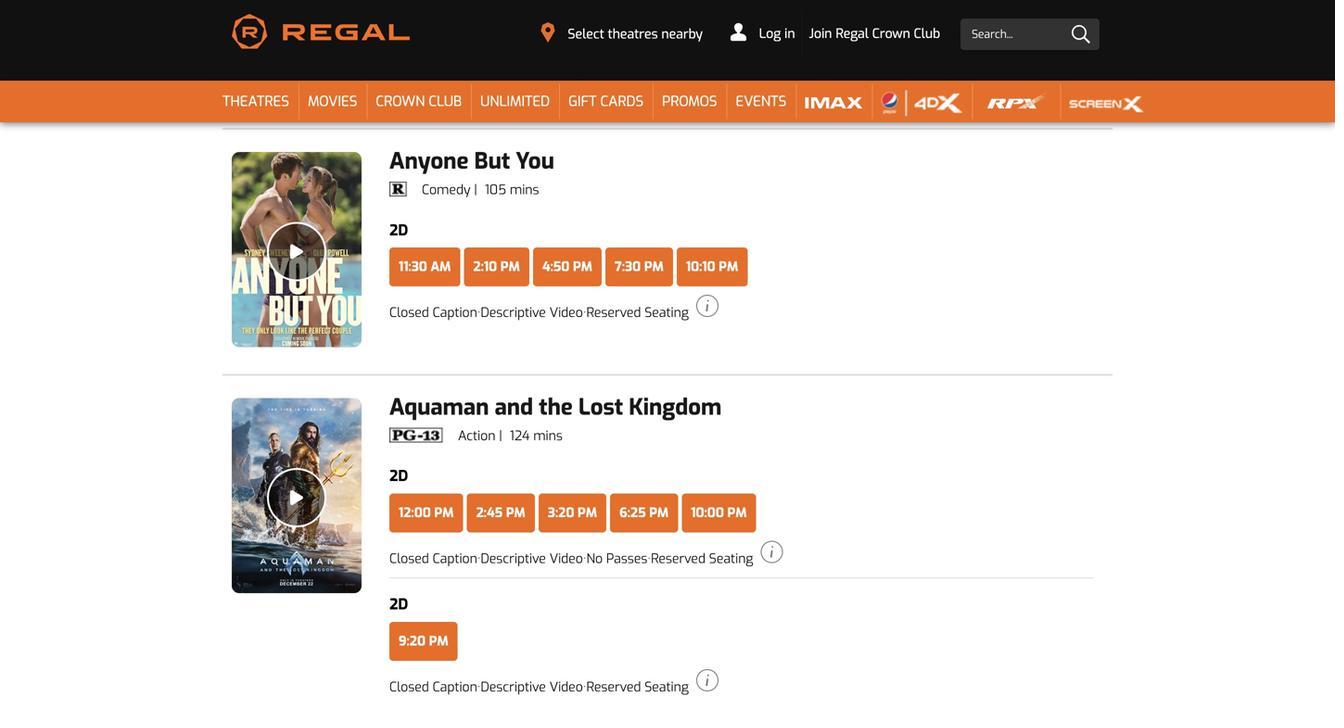 Task type: vqa. For each thing, say whether or not it's contained in the screenshot.
no-pass element to the top
yes



Task type: locate. For each thing, give the bounding box(es) containing it.
pm for 10:10 pm
[[719, 258, 739, 276]]

lost
[[579, 393, 623, 422]]

caption down 12:00 pm link
[[433, 550, 478, 568]]

mins for the
[[534, 428, 563, 445]]

closed up crown club at top left
[[390, 66, 429, 83]]

0 vertical spatial crown
[[873, 25, 911, 42]]

some material may be inappropriate for children under 13. image
[[390, 428, 443, 443]]

cc element down 9:20 pm link
[[390, 679, 478, 696]]

no-pass element up cards
[[587, 66, 648, 83]]

showtime details image
[[697, 670, 719, 692]]

anyone but you link
[[390, 147, 1104, 176]]

unlimited
[[481, 92, 550, 111]]

12:00 pm link
[[390, 494, 463, 533]]

4:50 pm link
[[533, 248, 602, 287]]

4 caption from the top
[[433, 679, 478, 696]]

pm for 6:25 pm
[[650, 505, 669, 522]]

1 cc element from the top
[[390, 66, 478, 83]]

1 vertical spatial 2d
[[390, 467, 408, 486]]

gift cards link
[[560, 81, 653, 123]]

0 horizontal spatial |
[[474, 181, 478, 199]]

0 vertical spatial closed caption · descriptive video · reserved seating
[[390, 304, 689, 322]]

passes for 2nd no-pass element from the bottom
[[607, 66, 648, 83]]

12:10
[[399, 20, 428, 37]]

4 dv element from the top
[[481, 679, 583, 696]]

showtime details image for reserved-selected element above promos
[[761, 57, 783, 79]]

2 descriptive from the top
[[481, 304, 546, 322]]

6:25 pm
[[620, 505, 669, 522]]

11:30 am link
[[390, 248, 461, 287]]

2d
[[390, 221, 408, 240], [390, 467, 408, 486], [390, 595, 408, 615]]

3 dv element from the top
[[481, 550, 583, 568]]

1 closed caption · descriptive video · reserved seating from the top
[[390, 304, 689, 322]]

reserved-selected element down 10:00
[[651, 550, 754, 568]]

2 2d from the top
[[390, 467, 408, 486]]

cc element
[[390, 66, 478, 83], [390, 304, 478, 322], [390, 550, 478, 568], [390, 679, 478, 696]]

reserved-selected element down the 7:30 pm link
[[587, 304, 689, 322]]

2:10
[[474, 258, 497, 276]]

1 vertical spatial passes
[[607, 550, 648, 568]]

screening type: 2d element for 12:00
[[390, 467, 408, 486]]

seating up 'events'
[[710, 66, 754, 83]]

1 no from the top
[[587, 66, 603, 83]]

1 vertical spatial crown
[[376, 92, 425, 111]]

1 vertical spatial closed caption · descriptive video · no passes · reserved seating
[[390, 550, 754, 568]]

pm right 9:20
[[429, 633, 449, 650]]

pm right 10:10
[[719, 258, 739, 276]]

pm right 4:50
[[573, 258, 593, 276]]

0 vertical spatial passes
[[607, 66, 648, 83]]

cc element up crown club at top left
[[390, 66, 478, 83]]

7:30
[[615, 258, 641, 276]]

1 vertical spatial mins
[[534, 428, 563, 445]]

1 vertical spatial closed caption · descriptive video · reserved seating
[[390, 679, 689, 696]]

aquaman and the lost kingdom
[[390, 393, 722, 422]]

reserved
[[651, 66, 706, 83], [587, 304, 641, 322], [651, 550, 706, 568], [587, 679, 641, 696]]

screening type: 2d element
[[390, 221, 408, 240], [390, 467, 408, 486], [390, 595, 408, 615]]

reserved-selected element up promos
[[651, 66, 754, 83]]

cc element for 'dv' element for 2nd no-pass element from the bottom
[[390, 66, 478, 83]]

0 horizontal spatial club
[[429, 92, 462, 111]]

club up pepsi 4dx logo
[[914, 25, 941, 42]]

0 vertical spatial closed caption · descriptive video · no passes · reserved seating
[[390, 66, 754, 83]]

select
[[568, 26, 605, 43]]

4:50
[[543, 258, 570, 276]]

mins right '124'
[[534, 428, 563, 445]]

1 vertical spatial no-pass element
[[587, 550, 648, 568]]

pm right 12:10 on the top
[[431, 20, 451, 37]]

2 vertical spatial showtime details image
[[761, 541, 783, 563]]

| for but
[[474, 181, 478, 199]]

2d for 9:20
[[390, 595, 408, 615]]

2d up 11:30
[[390, 221, 408, 240]]

cc element for 'dv' element related to reserved-selected element to the left of showtime details icon
[[390, 679, 478, 696]]

11:30
[[399, 258, 428, 276]]

no up 'gift cards'
[[587, 66, 603, 83]]

pm
[[431, 20, 451, 37], [501, 258, 520, 276], [573, 258, 593, 276], [645, 258, 664, 276], [719, 258, 739, 276], [435, 505, 454, 522], [506, 505, 526, 522], [578, 505, 598, 522], [650, 505, 669, 522], [728, 505, 747, 522], [429, 633, 449, 650]]

pm for 12:00 pm
[[435, 505, 454, 522]]

1 dv element from the top
[[481, 66, 583, 83]]

reserved-selected element
[[651, 66, 754, 83], [587, 304, 689, 322], [651, 550, 754, 568], [587, 679, 689, 696]]

screening type: 2d element up 12:00
[[390, 467, 408, 486]]

log in link
[[725, 11, 803, 57]]

1 vertical spatial screening type: 2d element
[[390, 467, 408, 486]]

club
[[914, 25, 941, 42], [429, 92, 462, 111]]

club up anyone
[[429, 92, 462, 111]]

0 vertical spatial screening type: 2d element
[[390, 221, 408, 240]]

0 vertical spatial no
[[587, 66, 603, 83]]

| for and
[[499, 428, 503, 445]]

10:10 pm
[[686, 258, 739, 276]]

no-pass element down 6:25
[[587, 550, 648, 568]]

3 cc element from the top
[[390, 550, 478, 568]]

·
[[478, 66, 481, 83], [583, 66, 587, 83], [648, 66, 651, 83], [478, 304, 481, 322], [583, 304, 587, 322], [478, 550, 481, 568], [583, 550, 587, 568], [648, 550, 651, 568], [478, 679, 481, 696], [583, 679, 587, 696]]

pm right 2:10
[[501, 258, 520, 276]]

pm for 3:20 pm
[[578, 505, 598, 522]]

select theatres nearby
[[568, 26, 703, 43]]

3 screening type: 2d element from the top
[[390, 595, 408, 615]]

pm right 6:25
[[650, 505, 669, 522]]

mins right 105
[[510, 181, 539, 199]]

1 video from the top
[[550, 66, 583, 83]]

2 vertical spatial screening type: 2d element
[[390, 595, 408, 615]]

movies
[[308, 92, 358, 111]]

2 closed caption · descriptive video · no passes · reserved seating from the top
[[390, 550, 754, 568]]

gift
[[569, 92, 597, 111]]

showtime details image
[[761, 57, 783, 79], [697, 295, 719, 317], [761, 541, 783, 563]]

7:30 pm
[[615, 258, 664, 276]]

unlimited link
[[471, 81, 560, 123]]

showtime details image for reserved-selected element under 10:00
[[761, 541, 783, 563]]

promos link
[[653, 81, 727, 123]]

mins for you
[[510, 181, 539, 199]]

no down 3:20 pm link at bottom left
[[587, 550, 603, 568]]

12:10 pm
[[399, 20, 451, 37]]

passes for 2nd no-pass element
[[607, 550, 648, 568]]

am
[[431, 258, 451, 276]]

1 no-pass element from the top
[[587, 66, 648, 83]]

closed down 11:30
[[390, 304, 429, 322]]

2d for 11:30
[[390, 221, 408, 240]]

anyone
[[390, 147, 469, 176]]

theatres
[[608, 26, 658, 43]]

0 vertical spatial club
[[914, 25, 941, 42]]

pepsi 4dx logo image
[[882, 89, 963, 117]]

seating
[[710, 66, 754, 83], [645, 304, 689, 322], [710, 550, 754, 568], [645, 679, 689, 696]]

seating down the 10:00 pm link
[[710, 550, 754, 568]]

you
[[516, 147, 555, 176]]

0 vertical spatial |
[[474, 181, 478, 199]]

no-pass element
[[587, 66, 648, 83], [587, 550, 648, 568]]

3 2d from the top
[[390, 595, 408, 615]]

rpx - regal premium experience image
[[982, 89, 1052, 117]]

10:10
[[686, 258, 716, 276]]

1 vertical spatial no
[[587, 550, 603, 568]]

theatres
[[223, 92, 289, 111]]

crown right regal
[[873, 25, 911, 42]]

2:10 pm link
[[464, 248, 530, 287]]

seating down the 7:30 pm link
[[645, 304, 689, 322]]

1 closed caption · descriptive video · no passes · reserved seating from the top
[[390, 66, 754, 83]]

105
[[485, 181, 507, 199]]

4 descriptive from the top
[[481, 679, 546, 696]]

2 passes from the top
[[607, 550, 648, 568]]

screening type: 2d element up 11:30
[[390, 221, 408, 240]]

pm for 7:30 pm
[[645, 258, 664, 276]]

pm for 2:45 pm
[[506, 505, 526, 522]]

caption down 9:20 pm link
[[433, 679, 478, 696]]

pm right 10:00
[[728, 505, 747, 522]]

0 vertical spatial 2d
[[390, 221, 408, 240]]

0 horizontal spatial crown
[[376, 92, 425, 111]]

aquaman
[[390, 393, 489, 422]]

gift cards
[[569, 92, 644, 111]]

closed caption · descriptive video · no passes · reserved seating
[[390, 66, 754, 83], [390, 550, 754, 568]]

|
[[474, 181, 478, 199], [499, 428, 503, 445]]

0 vertical spatial mins
[[510, 181, 539, 199]]

1 vertical spatial |
[[499, 428, 503, 445]]

pm right 12:00
[[435, 505, 454, 522]]

imax image
[[806, 89, 863, 117]]

dv element
[[481, 66, 583, 83], [481, 304, 583, 322], [481, 550, 583, 568], [481, 679, 583, 696]]

crown up anyone
[[376, 92, 425, 111]]

video
[[550, 66, 583, 83], [550, 304, 583, 322], [550, 550, 583, 568], [550, 679, 583, 696]]

caption down am
[[433, 304, 478, 322]]

promos
[[663, 92, 718, 111]]

screening type: 2d element for 9:20
[[390, 595, 408, 615]]

closed caption · descriptive video · no passes · reserved seating for 2nd no-pass element's 'dv' element
[[390, 550, 754, 568]]

| left 105
[[474, 181, 478, 199]]

mins
[[510, 181, 539, 199], [534, 428, 563, 445]]

no
[[587, 66, 603, 83], [587, 550, 603, 568]]

pm for 4:50 pm
[[573, 258, 593, 276]]

map marker icon image
[[542, 22, 555, 43]]

passes up cards
[[607, 66, 648, 83]]

0 vertical spatial no-pass element
[[587, 66, 648, 83]]

1 vertical spatial club
[[429, 92, 462, 111]]

screenx image
[[1070, 89, 1144, 117]]

pm right the 7:30
[[645, 258, 664, 276]]

1 horizontal spatial |
[[499, 428, 503, 445]]

2:45 pm link
[[467, 494, 535, 533]]

2:45 pm
[[476, 505, 526, 522]]

cc element down 11:30 am link
[[390, 304, 478, 322]]

0 vertical spatial showtime details image
[[761, 57, 783, 79]]

passes down 6:25
[[607, 550, 648, 568]]

closed caption · descriptive video · no passes · reserved seating down 3:20 pm link at bottom left
[[390, 550, 754, 568]]

10:00
[[691, 505, 724, 522]]

1 screening type: 2d element from the top
[[390, 221, 408, 240]]

4 cc element from the top
[[390, 679, 478, 696]]

6:25 pm link
[[611, 494, 678, 533]]

1 passes from the top
[[607, 66, 648, 83]]

closed
[[390, 66, 429, 83], [390, 304, 429, 322], [390, 550, 429, 568], [390, 679, 429, 696]]

screening type: 2d element up 9:20
[[390, 595, 408, 615]]

theatres link
[[213, 81, 299, 123]]

3 caption from the top
[[433, 550, 478, 568]]

reserved-selected element left showtime details icon
[[587, 679, 689, 696]]

in
[[785, 25, 796, 42]]

caption up crown club at top left
[[433, 66, 478, 83]]

pm right the 2:45
[[506, 505, 526, 522]]

2d up 9:20
[[390, 595, 408, 615]]

9:20 pm link
[[390, 622, 458, 661]]

screening type: 2d element for 11:30
[[390, 221, 408, 240]]

action
[[458, 428, 496, 445]]

the
[[539, 393, 573, 422]]

| left '124'
[[499, 428, 503, 445]]

2 cc element from the top
[[390, 304, 478, 322]]

closed down 12:00
[[390, 550, 429, 568]]

closed caption · descriptive video · no passes · reserved seating up gift
[[390, 66, 754, 83]]

descriptive
[[481, 66, 546, 83], [481, 304, 546, 322], [481, 550, 546, 568], [481, 679, 546, 696]]

cc element down 12:00 pm link
[[390, 550, 478, 568]]

1 2d from the top
[[390, 221, 408, 240]]

2d up 12:00
[[390, 467, 408, 486]]

3:20
[[548, 505, 575, 522]]

closed caption · descriptive video · reserved seating
[[390, 304, 689, 322], [390, 679, 689, 696]]

2 screening type: 2d element from the top
[[390, 467, 408, 486]]

closed down 9:20
[[390, 679, 429, 696]]

3:20 pm link
[[539, 494, 607, 533]]

crown
[[873, 25, 911, 42], [376, 92, 425, 111]]

6:25
[[620, 505, 646, 522]]

passes
[[607, 66, 648, 83], [607, 550, 648, 568]]

pm right 3:20
[[578, 505, 598, 522]]

11:30 am
[[399, 258, 451, 276]]

2 vertical spatial 2d
[[390, 595, 408, 615]]

2 dv element from the top
[[481, 304, 583, 322]]



Task type: describe. For each thing, give the bounding box(es) containing it.
cc element for 2nd no-pass element's 'dv' element
[[390, 550, 478, 568]]

kingdom
[[629, 393, 722, 422]]

dv element for 2nd no-pass element
[[481, 550, 583, 568]]

and
[[495, 393, 533, 422]]

cc element for reserved-selected element under the 7:30 pm link 'dv' element
[[390, 304, 478, 322]]

3 descriptive from the top
[[481, 550, 546, 568]]

124
[[510, 428, 530, 445]]

aquaman and the lost kingdom image
[[232, 398, 362, 594]]

anyone but you
[[390, 147, 555, 176]]

pm for 2:10 pm
[[501, 258, 520, 276]]

regal
[[836, 25, 869, 42]]

3 closed from the top
[[390, 550, 429, 568]]

4 closed from the top
[[390, 679, 429, 696]]

movies link
[[299, 81, 367, 123]]

12:00
[[399, 505, 431, 522]]

2 closed from the top
[[390, 304, 429, 322]]

3 video from the top
[[550, 550, 583, 568]]

2d for 12:00
[[390, 467, 408, 486]]

dv element for 2nd no-pass element from the bottom
[[481, 66, 583, 83]]

9:20 pm
[[399, 633, 449, 650]]

2 caption from the top
[[433, 304, 478, 322]]

dv element for reserved-selected element under the 7:30 pm link
[[481, 304, 583, 322]]

1 vertical spatial showtime details image
[[697, 295, 719, 317]]

dv element for reserved-selected element to the left of showtime details icon
[[481, 679, 583, 696]]

4:50 pm
[[543, 258, 593, 276]]

2 closed caption · descriptive video · reserved seating from the top
[[390, 679, 689, 696]]

anyone but you image
[[232, 152, 362, 348]]

2 no-pass element from the top
[[587, 550, 648, 568]]

regal image
[[232, 14, 410, 49]]

cards
[[601, 92, 644, 111]]

join
[[810, 25, 833, 42]]

crown club link
[[367, 81, 471, 123]]

but
[[475, 147, 510, 176]]

pm for 10:00 pm
[[728, 505, 747, 522]]

pm for 12:10 pm
[[431, 20, 451, 37]]

1 horizontal spatial crown
[[873, 25, 911, 42]]

12:10 pm link
[[390, 10, 460, 49]]

seating left showtime details icon
[[645, 679, 689, 696]]

10:00 pm link
[[682, 494, 757, 533]]

select theatres nearby link
[[529, 18, 715, 49]]

log in
[[756, 25, 796, 42]]

Search... text field
[[961, 19, 1100, 50]]

join regal crown club
[[810, 25, 941, 42]]

10:00 pm
[[691, 505, 747, 522]]

comedy
[[422, 181, 471, 199]]

9:20
[[399, 633, 426, 650]]

2:10 pm
[[474, 258, 520, 276]]

12:00 pm
[[399, 505, 454, 522]]

2 no from the top
[[587, 550, 603, 568]]

events
[[736, 92, 787, 111]]

10:10 pm link
[[677, 248, 748, 287]]

comedy | 105 mins
[[422, 181, 539, 199]]

2:45
[[476, 505, 503, 522]]

1 descriptive from the top
[[481, 66, 546, 83]]

log
[[760, 25, 781, 42]]

pm for 9:20 pm
[[429, 633, 449, 650]]

join regal crown club link
[[803, 11, 947, 56]]

3:20 pm
[[548, 505, 598, 522]]

1 caption from the top
[[433, 66, 478, 83]]

events link
[[727, 81, 796, 123]]

4 video from the top
[[550, 679, 583, 696]]

guests under the age of 17 will only be admitted when accompanied by an adult over the age of 21. children under the age of 6 will not be admitted. proof of age may be required. image
[[390, 182, 407, 197]]

action | 124 mins
[[458, 428, 563, 445]]

2 video from the top
[[550, 304, 583, 322]]

user icon image
[[731, 23, 747, 41]]

1 horizontal spatial club
[[914, 25, 941, 42]]

nearby
[[662, 26, 703, 43]]

aquaman and the lost kingdom link
[[390, 393, 1104, 422]]

1 closed from the top
[[390, 66, 429, 83]]

closed caption · descriptive video · no passes · reserved seating for 'dv' element for 2nd no-pass element from the bottom
[[390, 66, 754, 83]]

7:30 pm link
[[606, 248, 673, 287]]

crown club
[[376, 92, 462, 111]]



